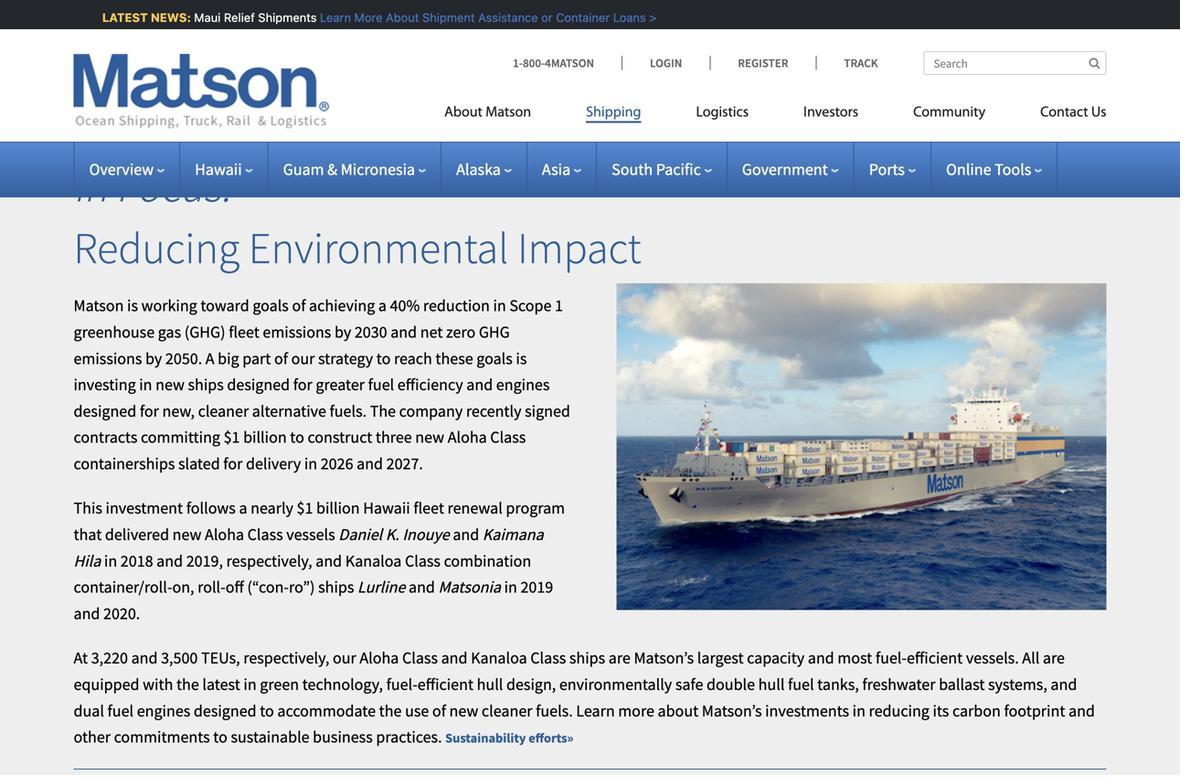 Task type: describe. For each thing, give the bounding box(es) containing it.
gas
[[158, 322, 181, 342]]

(ghg)
[[184, 322, 225, 342]]

centers
[[1037, 65, 1087, 86]]

safe
[[675, 674, 703, 695]]

investment
[[106, 498, 183, 518]]

to right service
[[390, 39, 404, 59]]

this
[[74, 498, 102, 518]]

respectively, inside in 2018 and 2019, respectively, and kanaloa class combination container/roll-on, roll-off ("con-ro") ships
[[226, 551, 312, 571]]

1 vertical spatial by
[[145, 348, 162, 369]]

in 2019 and 2020.
[[74, 577, 553, 624]]

guam for guam , micronesia asia and the south pacific
[[514, 39, 555, 59]]

scope
[[509, 295, 552, 316]]

designed inside at 3,220 and 3,500 teus, respectively, our aloha class and kanaloa class ships are matson's largest capacity and most fuel-efficient vessels. all are equipped with the latest in green technology, fuel-efficient hull design, environmentally safe double hull fuel tanks, freshwater ballast systems, and dual fuel engines designed to accommodate the use of new cleaner fuels. learn more about matson's investments in reducing its carbon footprint and other commitments to sustainable business practices.
[[194, 700, 257, 721]]

2020.
[[103, 603, 140, 624]]

class up design,
[[530, 648, 566, 668]]

loans
[[608, 11, 641, 24]]

latest
[[97, 11, 143, 24]]

environmentally
[[559, 674, 672, 695]]

and down 40%
[[390, 322, 417, 342]]

ro")
[[289, 577, 315, 597]]

$1 inside matson is working toward goals of achieving a 40% reduction in scope 1 greenhouse gas (ghg) fleet emissions by 2030 and net zero ghg emissions by 2050. a big part of our strategy to reach these goals is investing in new ships designed for greater fuel efficiency and engines designed for new, cleaner alternative fuels. the company recently signed contracts committing $1 billion to construct three new aloha class containerships slated for delivery in 2026 and 2027.
[[224, 427, 240, 448]]

aloha inside this investment follows a nearly $1 billion hawaii fleet renewal program that delivered new aloha class vessels
[[205, 524, 244, 545]]

0 vertical spatial by
[[334, 322, 351, 342]]

freshwater
[[862, 674, 936, 695]]

and down wide
[[676, 39, 703, 59]]

in right investing
[[139, 374, 152, 395]]

1 vertical spatial learn
[[277, 92, 316, 112]]

in down tanks,
[[853, 700, 866, 721]]

asia link for the alaska link
[[542, 159, 581, 180]]

to down service
[[374, 65, 388, 86]]

investors link
[[776, 96, 886, 134]]

vessel
[[554, 65, 596, 86]]

for up alternative
[[293, 374, 312, 395]]

the inside serving hawaii continuously since 1882, matson is uniquely experienced in carrying the wide range of commodities needed to support economies that rely on ocean transportation. matson's service to
[[645, 13, 668, 33]]

a inside this investment follows a nearly $1 billion hawaii fleet renewal program that delivered new aloha class vessels
[[239, 498, 247, 518]]

of right part
[[274, 348, 288, 369]]

latest
[[202, 674, 240, 695]]

reducing
[[74, 220, 240, 275]]

a inside matson is working toward goals of achieving a 40% reduction in scope 1 greenhouse gas (ghg) fleet emissions by 2030 and net zero ghg emissions by 2050. a big part of our strategy to reach these goals is investing in new ships designed for greater fuel efficiency and engines designed for new, cleaner alternative fuels. the company recently signed contracts committing $1 billion to construct three new aloha class containerships slated for delivery in 2026 and 2027.
[[378, 295, 387, 316]]

tools
[[995, 159, 1031, 180]]

micronesia for &
[[341, 159, 415, 180]]

and inside in 2019 and 2020.
[[74, 603, 100, 624]]

south pacific
[[612, 159, 701, 180]]

practices.
[[376, 727, 442, 747]]

contact us link
[[1013, 96, 1106, 134]]

kaimana
[[482, 524, 544, 545]]

and right the 2026
[[357, 453, 383, 474]]

commodities
[[767, 13, 857, 33]]

3,220
[[91, 648, 128, 668]]

wide
[[671, 13, 704, 33]]

accommodate
[[277, 700, 376, 721]]

new inside this investment follows a nearly $1 billion hawaii fleet renewal program that delivered new aloha class vessels
[[172, 524, 202, 545]]

in
[[74, 159, 107, 213]]

2030
[[354, 322, 387, 342]]

and right footprint
[[1069, 700, 1095, 721]]

1882,
[[310, 13, 347, 33]]

matson's inside serving hawaii continuously since 1882, matson is uniquely experienced in carrying the wide range of commodities needed to support economies that rely on ocean transportation. matson's service to
[[275, 39, 335, 59]]

0 horizontal spatial fuel
[[107, 700, 134, 721]]

ships inside in 2018 and 2019, respectively, and kanaloa class combination container/roll-on, roll-off ("con-ro") ships
[[318, 577, 354, 597]]

4matson
[[545, 55, 594, 70]]

news:
[[146, 11, 186, 24]]

to up component on the right top of page
[[915, 13, 929, 33]]

of inside serving hawaii continuously since 1882, matson is uniquely experienced in carrying the wide range of commodities needed to support economies that rely on ocean transportation. matson's service to
[[750, 13, 763, 33]]

in left the 2026
[[304, 453, 317, 474]]

2 vertical spatial matson's
[[702, 700, 762, 721]]

continuously
[[179, 13, 269, 33]]

is up greenhouse
[[127, 295, 138, 316]]

class up use
[[402, 648, 438, 668]]

and down vessels
[[316, 551, 342, 571]]

1 horizontal spatial efficient
[[907, 648, 963, 668]]

0 horizontal spatial efficient
[[418, 674, 474, 695]]

containerships
[[74, 453, 175, 474]]

2018
[[120, 551, 153, 571]]

1 vertical spatial distribution
[[953, 65, 1034, 86]]

more…
[[319, 92, 371, 112]]

register
[[738, 55, 788, 70]]

track
[[844, 55, 878, 70]]

in right latest at the left bottom of page
[[244, 674, 257, 695]]

recently
[[466, 401, 521, 421]]

inouye
[[402, 524, 449, 545]]

1 horizontal spatial pacific
[[776, 39, 821, 59]]

government
[[742, 159, 828, 180]]

2 horizontal spatial on
[[420, 65, 438, 86]]

and up footprint
[[1051, 674, 1077, 695]]

to down 2030
[[376, 348, 391, 369]]

signed
[[525, 401, 570, 421]]

guam for guam & micronesia
[[283, 159, 324, 180]]

to up sustainable
[[260, 700, 274, 721]]

green
[[260, 674, 299, 695]]

about matson link
[[444, 96, 559, 134]]

2 hull from the left
[[758, 674, 785, 695]]

use
[[405, 700, 429, 721]]

class inside matson is working toward goals of achieving a 40% reduction in scope 1 greenhouse gas (ghg) fleet emissions by 2030 and net zero ghg emissions by 2050. a big part of our strategy to reach these goals is investing in new ships designed for greater fuel efficiency and engines designed for new, cleaner alternative fuels. the company recently signed contracts committing $1 billion to construct three new aloha class containerships slated for delivery in 2026 and 2027.
[[490, 427, 526, 448]]

nearly
[[251, 498, 293, 518]]

fleet inside this investment follows a nearly $1 billion hawaii fleet renewal program that delivered new aloha class vessels
[[413, 498, 444, 518]]

follows
[[186, 498, 236, 518]]

the down the range
[[706, 39, 729, 59]]

matson inside serving hawaii continuously since 1882, matson is uniquely experienced in carrying the wide range of commodities needed to support economies that rely on ocean transportation. matson's service to
[[351, 13, 401, 33]]

company
[[399, 401, 463, 421]]

fuels. inside at 3,220 and 3,500 teus, respectively, our aloha class and kanaloa class ships are matson's largest capacity and most fuel-efficient vessels. all are equipped with the latest in green technology, fuel-efficient hull design, environmentally safe double hull fuel tanks, freshwater ballast systems, and dual fuel engines designed to accommodate the use of new cleaner fuels. learn more about matson's investments in reducing its carbon footprint and other commitments to sustainable business practices.
[[536, 700, 573, 721]]

experienced
[[482, 13, 566, 33]]

kanaloa inside in 2018 and 2019, respectively, and kanaloa class combination container/roll-on, roll-off ("con-ro") ships
[[345, 551, 402, 571]]

engines inside matson is working toward goals of achieving a 40% reduction in scope 1 greenhouse gas (ghg) fleet emissions by 2030 and net zero ghg emissions by 2050. a big part of our strategy to reach these goals is investing in new ships designed for greater fuel efficiency and engines designed for new, cleaner alternative fuels. the company recently signed contracts committing $1 billion to construct three new aloha class containerships slated for delivery in 2026 and 2027.
[[496, 374, 550, 395]]

0 vertical spatial emissions
[[263, 322, 331, 342]]

needed
[[860, 13, 912, 33]]

online tools
[[946, 159, 1031, 180]]

for inside is a key component of the distribution systems for businesses, allowing customers to rely on our dependable vessel schedules to continually replenish inventories from distribution centers located on the u.s. mainland.
[[132, 65, 151, 86]]

2019
[[521, 577, 553, 597]]

businesses,
[[155, 65, 234, 86]]

a inside is a key component of the distribution systems for businesses, allowing customers to rely on our dependable vessel schedules to continually replenish inventories from distribution centers located on the u.s. mainland.
[[839, 39, 847, 59]]

in inside serving hawaii continuously since 1882, matson is uniquely experienced in carrying the wide range of commodities needed to support economies that rely on ocean transportation. matson's service to
[[569, 13, 582, 33]]

0 vertical spatial south pacific link
[[732, 39, 821, 59]]

at 3,220 and 3,500 teus, respectively, our aloha class and kanaloa class ships are matson's largest capacity and most fuel-efficient vessels. all are equipped with the latest in green technology, fuel-efficient hull design, environmentally safe double hull fuel tanks, freshwater ballast systems, and dual fuel engines designed to accommodate the use of new cleaner fuels. learn more about matson's investments in reducing its carbon footprint and other commitments to sustainable business practices.
[[74, 648, 1095, 747]]

guam , micronesia asia and the south pacific
[[514, 39, 821, 59]]

engines inside at 3,220 and 3,500 teus, respectively, our aloha class and kanaloa class ships are matson's largest capacity and most fuel-efficient vessels. all are equipped with the latest in green technology, fuel-efficient hull design, environmentally safe double hull fuel tanks, freshwater ballast systems, and dual fuel engines designed to accommodate the use of new cleaner fuels. learn more about matson's investments in reducing its carbon footprint and other commitments to sustainable business practices.
[[137, 700, 190, 721]]

0 vertical spatial learn
[[315, 11, 346, 24]]

our inside at 3,220 and 3,500 teus, respectively, our aloha class and kanaloa class ships are matson's largest capacity and most fuel-efficient vessels. all are equipped with the latest in green technology, fuel-efficient hull design, environmentally safe double hull fuel tanks, freshwater ballast systems, and dual fuel engines designed to accommodate the use of new cleaner fuels. learn more about matson's investments in reducing its carbon footprint and other commitments to sustainable business practices.
[[333, 648, 356, 668]]

to down guam , micronesia asia and the south pacific
[[671, 65, 686, 86]]

in up ghg
[[493, 295, 506, 316]]

1 hull from the left
[[477, 674, 503, 695]]

capacity
[[747, 648, 805, 668]]

and down renewal
[[453, 524, 479, 545]]

new,
[[162, 401, 195, 421]]

and up with
[[131, 648, 158, 668]]

assistance
[[473, 11, 533, 24]]

1 vertical spatial matson's
[[634, 648, 694, 668]]

1 vertical spatial designed
[[74, 401, 136, 421]]

0 horizontal spatial fuel-
[[386, 674, 418, 695]]

billion inside this investment follows a nearly $1 billion hawaii fleet renewal program that delivered new aloha class vessels
[[316, 498, 360, 518]]

big
[[218, 348, 239, 369]]

and down matsonia
[[441, 648, 468, 668]]

carrying
[[585, 13, 642, 33]]

latest news: maui relief shipments learn more about shipment assistance or container loans >
[[97, 11, 652, 24]]

0 vertical spatial goals
[[253, 295, 289, 316]]

contracts
[[74, 427, 137, 448]]

micronesia link
[[563, 39, 637, 59]]

,
[[555, 39, 559, 59]]

environmental
[[249, 220, 509, 275]]

1 horizontal spatial hawaii
[[195, 159, 242, 180]]

class inside this investment follows a nearly $1 billion hawaii fleet renewal program that delivered new aloha class vessels
[[247, 524, 283, 545]]

sustainability
[[445, 730, 526, 746]]

all
[[1022, 648, 1040, 668]]

daniel k. inouye and
[[338, 524, 482, 545]]

dual
[[74, 700, 104, 721]]

the left use
[[379, 700, 402, 721]]

fuels. inside matson is working toward goals of achieving a 40% reduction in scope 1 greenhouse gas (ghg) fleet emissions by 2030 and net zero ghg emissions by 2050. a big part of our strategy to reach these goals is investing in new ships designed for greater fuel efficiency and engines designed for new, cleaner alternative fuels. the company recently signed contracts committing $1 billion to construct three new aloha class containerships slated for delivery in 2026 and 2027.
[[330, 401, 367, 421]]

for right slated
[[223, 453, 243, 474]]

new down company on the bottom left
[[415, 427, 444, 448]]

to left sustainable
[[213, 727, 227, 747]]

community
[[913, 106, 985, 120]]

0 horizontal spatial emissions
[[74, 348, 142, 369]]

asia link for 'micronesia' link
[[644, 39, 673, 59]]

respectively, inside at 3,220 and 3,500 teus, respectively, our aloha class and kanaloa class ships are matson's largest capacity and most fuel-efficient vessels. all are equipped with the latest in green technology, fuel-efficient hull design, environmentally safe double hull fuel tanks, freshwater ballast systems, and dual fuel engines designed to accommodate the use of new cleaner fuels. learn more about matson's investments in reducing its carbon footprint and other commitments to sustainable business practices.
[[243, 648, 329, 668]]

of inside at 3,220 and 3,500 teus, respectively, our aloha class and kanaloa class ships are matson's largest capacity and most fuel-efficient vessels. all are equipped with the latest in green technology, fuel-efficient hull design, environmentally safe double hull fuel tanks, freshwater ballast systems, and dual fuel engines designed to accommodate the use of new cleaner fuels. learn more about matson's investments in reducing its carbon footprint and other commitments to sustainable business practices.
[[432, 700, 446, 721]]

1 horizontal spatial goals
[[476, 348, 513, 369]]

on inside serving hawaii continuously since 1882, matson is uniquely experienced in carrying the wide range of commodities needed to support economies that rely on ocean transportation. matson's service to
[[102, 39, 120, 59]]

2026
[[321, 453, 353, 474]]

shipping
[[586, 106, 641, 120]]

3,500
[[161, 648, 198, 668]]

alaska
[[456, 159, 501, 180]]

matsonia
[[438, 577, 501, 597]]

since
[[272, 13, 307, 33]]

ships inside at 3,220 and 3,500 teus, respectively, our aloha class and kanaloa class ships are matson's largest capacity and most fuel-efficient vessels. all are equipped with the latest in green technology, fuel-efficient hull design, environmentally safe double hull fuel tanks, freshwater ballast systems, and dual fuel engines designed to accommodate the use of new cleaner fuels. learn more about matson's investments in reducing its carbon footprint and other commitments to sustainable business practices.
[[569, 648, 605, 668]]

0 vertical spatial about
[[381, 11, 414, 24]]

component
[[877, 39, 957, 59]]

lurline and matsonia
[[357, 577, 501, 597]]

0 vertical spatial distribution
[[1003, 39, 1084, 59]]

1 are from the left
[[609, 648, 631, 668]]

transportation.
[[168, 39, 272, 59]]

ports link
[[869, 159, 916, 180]]

search image
[[1089, 57, 1100, 69]]

that inside this investment follows a nearly $1 billion hawaii fleet renewal program that delivered new aloha class vessels
[[74, 524, 102, 545]]

rely inside serving hawaii continuously since 1882, matson is uniquely experienced in carrying the wide range of commodities needed to support economies that rely on ocean transportation. matson's service to
[[74, 39, 99, 59]]

learn more… link
[[277, 92, 371, 112]]

0 vertical spatial fuel-
[[875, 648, 907, 668]]

off
[[226, 577, 244, 597]]

and right lurline
[[409, 577, 435, 597]]



Task type: vqa. For each thing, say whether or not it's contained in the screenshot.
topmost Privacy
no



Task type: locate. For each thing, give the bounding box(es) containing it.
government link
[[742, 159, 839, 180]]

fleet inside matson is working toward goals of achieving a 40% reduction in scope 1 greenhouse gas (ghg) fleet emissions by 2030 and net zero ghg emissions by 2050. a big part of our strategy to reach these goals is investing in new ships designed for greater fuel efficiency and engines designed for new, cleaner alternative fuels. the company recently signed contracts committing $1 billion to construct three new aloha class containerships slated for delivery in 2026 and 2027.
[[229, 322, 259, 342]]

net
[[420, 322, 443, 342]]

new up 2019,
[[172, 524, 202, 545]]

the up guam , micronesia asia and the south pacific
[[645, 13, 668, 33]]

1 vertical spatial south pacific link
[[612, 159, 712, 180]]

2 vertical spatial on
[[128, 92, 146, 112]]

0 horizontal spatial hawaii
[[129, 13, 176, 33]]

new inside at 3,220 and 3,500 teus, respectively, our aloha class and kanaloa class ships are matson's largest capacity and most fuel-efficient vessels. all are equipped with the latest in green technology, fuel-efficient hull design, environmentally safe double hull fuel tanks, freshwater ballast systems, and dual fuel engines designed to accommodate the use of new cleaner fuels. learn more about matson's investments in reducing its carbon footprint and other commitments to sustainable business practices.
[[449, 700, 478, 721]]

1 vertical spatial billion
[[316, 498, 360, 518]]

fuel down equipped
[[107, 700, 134, 721]]

0 vertical spatial designed
[[227, 374, 290, 395]]

our inside matson is working toward goals of achieving a 40% reduction in scope 1 greenhouse gas (ghg) fleet emissions by 2030 and net zero ghg emissions by 2050. a big part of our strategy to reach these goals is investing in new ships designed for greater fuel efficiency and engines designed for new, cleaner alternative fuels. the company recently signed contracts committing $1 billion to construct three new aloha class containerships slated for delivery in 2026 and 2027.
[[291, 348, 315, 369]]

fuel up investments
[[788, 674, 814, 695]]

2019,
[[186, 551, 223, 571]]

matson's up the safe
[[634, 648, 694, 668]]

1 horizontal spatial fleet
[[413, 498, 444, 518]]

aloha down recently
[[448, 427, 487, 448]]

that up search image
[[1068, 13, 1097, 33]]

0 horizontal spatial matson
[[74, 295, 124, 316]]

aloha inside matson is working toward goals of achieving a 40% reduction in scope 1 greenhouse gas (ghg) fleet emissions by 2030 and net zero ghg emissions by 2050. a big part of our strategy to reach these goals is investing in new ships designed for greater fuel efficiency and engines designed for new, cleaner alternative fuels. the company recently signed contracts committing $1 billion to construct three new aloha class containerships slated for delivery in 2026 and 2027.
[[448, 427, 487, 448]]

learn down environmentally
[[576, 700, 615, 721]]

renewal
[[447, 498, 503, 518]]

2 are from the left
[[1043, 648, 1065, 668]]

1 horizontal spatial asia
[[644, 39, 673, 59]]

1 vertical spatial fleet
[[413, 498, 444, 518]]

a left 40%
[[378, 295, 387, 316]]

engines up commitments on the left bottom of the page
[[137, 700, 190, 721]]

1 vertical spatial a
[[378, 295, 387, 316]]

shipments
[[253, 11, 312, 24]]

guam & micronesia
[[283, 159, 415, 180]]

1 vertical spatial kanaloa
[[471, 648, 527, 668]]

that down this
[[74, 524, 102, 545]]

replenish
[[769, 65, 833, 86]]

and up on,
[[156, 551, 183, 571]]

of
[[750, 13, 763, 33], [960, 39, 974, 59], [292, 295, 306, 316], [274, 348, 288, 369], [432, 700, 446, 721]]

aloha down follows
[[205, 524, 244, 545]]

1 vertical spatial engines
[[137, 700, 190, 721]]

cleaner inside matson is working toward goals of achieving a 40% reduction in scope 1 greenhouse gas (ghg) fleet emissions by 2030 and net zero ghg emissions by 2050. a big part of our strategy to reach these goals is investing in new ships designed for greater fuel efficiency and engines designed for new, cleaner alternative fuels. the company recently signed contracts committing $1 billion to construct three new aloha class containerships slated for delivery in 2026 and 2027.
[[198, 401, 249, 421]]

ships down the a at the left
[[188, 374, 224, 395]]

$1 right committing
[[224, 427, 240, 448]]

relief
[[219, 11, 250, 24]]

ships
[[188, 374, 224, 395], [318, 577, 354, 597], [569, 648, 605, 668]]

working
[[141, 295, 197, 316]]

hawaii inside serving hawaii continuously since 1882, matson is uniquely experienced in carrying the wide range of commodities needed to support economies that rely on ocean transportation. matson's service to
[[129, 13, 176, 33]]

on,
[[172, 577, 194, 597]]

in 2018 and 2019, respectively, and kanaloa class combination container/roll-on, roll-off ("con-ro") ships
[[74, 551, 531, 597]]

1 vertical spatial rely
[[391, 65, 417, 86]]

1 vertical spatial hawaii
[[195, 159, 242, 180]]

investors
[[803, 106, 858, 120]]

hull
[[477, 674, 503, 695], [758, 674, 785, 695]]

ships up environmentally
[[569, 648, 605, 668]]

class down the nearly
[[247, 524, 283, 545]]

about
[[658, 700, 699, 721]]

1 vertical spatial about
[[444, 106, 482, 120]]

the down 3,500
[[176, 674, 199, 695]]

asia right the alaska link
[[542, 159, 571, 180]]

0 horizontal spatial $1
[[224, 427, 240, 448]]

register link
[[710, 55, 816, 70]]

billion inside matson is working toward goals of achieving a 40% reduction in scope 1 greenhouse gas (ghg) fleet emissions by 2030 and net zero ghg emissions by 2050. a big part of our strategy to reach these goals is investing in new ships designed for greater fuel efficiency and engines designed for new, cleaner alternative fuels. the company recently signed contracts committing $1 billion to construct three new aloha class containerships slated for delivery in 2026 and 2027.
[[243, 427, 287, 448]]

by left 2050.
[[145, 348, 162, 369]]

>
[[644, 11, 652, 24]]

rely inside is a key component of the distribution systems for businesses, allowing customers to rely on our dependable vessel schedules to continually replenish inventories from distribution centers located on the u.s. mainland.
[[391, 65, 417, 86]]

in right or
[[569, 13, 582, 33]]

efficient up use
[[418, 674, 474, 695]]

in left "2019"
[[504, 577, 517, 597]]

0 horizontal spatial fuels.
[[330, 401, 367, 421]]

engines
[[496, 374, 550, 395], [137, 700, 190, 721]]

Search search field
[[924, 51, 1106, 75]]

0 vertical spatial efficient
[[907, 648, 963, 668]]

a
[[205, 348, 214, 369]]

emissions
[[263, 322, 331, 342], [74, 348, 142, 369]]

matson down dependable
[[486, 106, 531, 120]]

in inside in 2018 and 2019, respectively, and kanaloa class combination container/roll-on, roll-off ("con-ro") ships
[[104, 551, 117, 571]]

0 horizontal spatial engines
[[137, 700, 190, 721]]

roll-
[[198, 577, 226, 597]]

in inside in 2019 and 2020.
[[504, 577, 517, 597]]

the left u.s.
[[149, 92, 172, 112]]

distribution down economies
[[1003, 39, 1084, 59]]

0 vertical spatial billion
[[243, 427, 287, 448]]

fleet up inouye
[[413, 498, 444, 518]]

ports
[[869, 159, 905, 180]]

our inside is a key component of the distribution systems for businesses, allowing customers to rely on our dependable vessel schedules to continually replenish inventories from distribution centers located on the u.s. mainland.
[[441, 65, 465, 86]]

learn inside at 3,220 and 3,500 teus, respectively, our aloha class and kanaloa class ships are matson's largest capacity and most fuel-efficient vessels. all are equipped with the latest in green technology, fuel-efficient hull design, environmentally safe double hull fuel tanks, freshwater ballast systems, and dual fuel engines designed to accommodate the use of new cleaner fuels. learn more about matson's investments in reducing its carbon footprint and other commitments to sustainable business practices.
[[576, 700, 615, 721]]

2 vertical spatial a
[[239, 498, 247, 518]]

1 horizontal spatial a
[[378, 295, 387, 316]]

emissions up part
[[263, 322, 331, 342]]

0 horizontal spatial rely
[[74, 39, 99, 59]]

cleaner inside at 3,220 and 3,500 teus, respectively, our aloha class and kanaloa class ships are matson's largest capacity and most fuel-efficient vessels. all are equipped with the latest in green technology, fuel-efficient hull design, environmentally safe double hull fuel tanks, freshwater ballast systems, and dual fuel engines designed to accommodate the use of new cleaner fuels. learn more about matson's investments in reducing its carbon footprint and other commitments to sustainable business practices.
[[482, 700, 532, 721]]

in right hila
[[104, 551, 117, 571]]

contact
[[1040, 106, 1088, 120]]

distribution up community
[[953, 65, 1034, 86]]

delivery
[[246, 453, 301, 474]]

1 vertical spatial pacific
[[656, 159, 701, 180]]

0 horizontal spatial a
[[239, 498, 247, 518]]

1 horizontal spatial asia link
[[644, 39, 673, 59]]

and left 2020.
[[74, 603, 100, 624]]

micronesia for ,
[[563, 39, 637, 59]]

0 horizontal spatial south
[[612, 159, 653, 180]]

dependable
[[468, 65, 551, 86]]

our up about matson
[[441, 65, 465, 86]]

blue matson logo with ocean, shipping, truck, rail and logistics written beneath it. image
[[74, 54, 330, 129]]

2 horizontal spatial matson's
[[702, 700, 762, 721]]

of left achieving
[[292, 295, 306, 316]]

0 vertical spatial aloha
[[448, 427, 487, 448]]

1 vertical spatial south
[[612, 159, 653, 180]]

of inside is a key component of the distribution systems for businesses, allowing customers to rely on our dependable vessel schedules to continually replenish inventories from distribution centers located on the u.s. mainland.
[[960, 39, 974, 59]]

impact
[[517, 220, 641, 275]]

guam
[[514, 39, 555, 59], [283, 159, 324, 180]]

carbon
[[952, 700, 1001, 721]]

1 vertical spatial emissions
[[74, 348, 142, 369]]

pacific up replenish
[[776, 39, 821, 59]]

2 vertical spatial aloha
[[360, 648, 399, 668]]

1 vertical spatial micronesia
[[341, 159, 415, 180]]

matson inside 'link'
[[486, 106, 531, 120]]

reducing
[[869, 700, 929, 721]]

uniquely
[[418, 13, 478, 33]]

login
[[650, 55, 682, 70]]

designed down latest at the left bottom of page
[[194, 700, 257, 721]]

fuel up the
[[368, 374, 394, 395]]

1 vertical spatial asia
[[542, 159, 571, 180]]

0 horizontal spatial guam
[[283, 159, 324, 180]]

0 horizontal spatial ships
[[188, 374, 224, 395]]

class inside in 2018 and 2019, respectively, and kanaloa class combination container/roll-on, roll-off ("con-ro") ships
[[405, 551, 441, 571]]

login link
[[622, 55, 710, 70]]

emissions up investing
[[74, 348, 142, 369]]

asia link down shipping link
[[542, 159, 581, 180]]

footprint
[[1004, 700, 1065, 721]]

efforts»
[[529, 730, 573, 746]]

a left the nearly
[[239, 498, 247, 518]]

2 horizontal spatial fuel
[[788, 674, 814, 695]]

2 vertical spatial hawaii
[[363, 498, 410, 518]]

slated
[[178, 453, 220, 474]]

learn more…
[[277, 92, 371, 112]]

0 horizontal spatial hull
[[477, 674, 503, 695]]

class down inouye
[[405, 551, 441, 571]]

fuel
[[368, 374, 394, 395], [788, 674, 814, 695], [107, 700, 134, 721]]

fuels. up efforts»
[[536, 700, 573, 721]]

matson up service
[[351, 13, 401, 33]]

2 vertical spatial our
[[333, 648, 356, 668]]

billion up daniel
[[316, 498, 360, 518]]

1 horizontal spatial about
[[444, 106, 482, 120]]

micronesia right the & at the left
[[341, 159, 415, 180]]

2 horizontal spatial matson
[[486, 106, 531, 120]]

1 horizontal spatial cleaner
[[482, 700, 532, 721]]

rely
[[74, 39, 99, 59], [391, 65, 417, 86]]

more
[[349, 11, 378, 24]]

ships inside matson is working toward goals of achieving a 40% reduction in scope 1 greenhouse gas (ghg) fleet emissions by 2030 and net zero ghg emissions by 2050. a big part of our strategy to reach these goals is investing in new ships designed for greater fuel efficiency and engines designed for new, cleaner alternative fuels. the company recently signed contracts committing $1 billion to construct three new aloha class containerships slated for delivery in 2026 and 2027.
[[188, 374, 224, 395]]

1 vertical spatial efficient
[[418, 674, 474, 695]]

2 vertical spatial learn
[[576, 700, 615, 721]]

1 horizontal spatial matson
[[351, 13, 401, 33]]

fleet up part
[[229, 322, 259, 342]]

fuels.
[[330, 401, 367, 421], [536, 700, 573, 721]]

ships right ro")
[[318, 577, 354, 597]]

0 vertical spatial south
[[732, 39, 773, 59]]

2 vertical spatial fuel
[[107, 700, 134, 721]]

1 horizontal spatial hull
[[758, 674, 785, 695]]

new up sustainability
[[449, 700, 478, 721]]

0 horizontal spatial fleet
[[229, 322, 259, 342]]

0 vertical spatial $1
[[224, 427, 240, 448]]

the down support
[[977, 39, 1000, 59]]

for left the new,
[[140, 401, 159, 421]]

container/roll-
[[74, 577, 172, 597]]

40%
[[390, 295, 420, 316]]

contact us
[[1040, 106, 1106, 120]]

by down achieving
[[334, 322, 351, 342]]

are
[[609, 648, 631, 668], [1043, 648, 1065, 668]]

1 horizontal spatial $1
[[297, 498, 313, 518]]

0 horizontal spatial goals
[[253, 295, 289, 316]]

is inside serving hawaii continuously since 1882, matson is uniquely experienced in carrying the wide range of commodities needed to support economies that rely on ocean transportation. matson's service to
[[404, 13, 415, 33]]

1-800-4matson link
[[513, 55, 622, 70]]

1 horizontal spatial matson's
[[634, 648, 694, 668]]

key
[[850, 39, 874, 59]]

0 horizontal spatial on
[[102, 39, 120, 59]]

is a key component of the distribution systems for businesses, allowing customers to rely on our dependable vessel schedules to continually replenish inventories from distribution centers located on the u.s. mainland.
[[74, 39, 1087, 112]]

this investment follows a nearly $1 billion hawaii fleet renewal program that delivered new aloha class vessels
[[74, 498, 565, 545]]

business
[[313, 727, 373, 747]]

shipping link
[[559, 96, 669, 134]]

vessels.
[[966, 648, 1019, 668]]

0 vertical spatial asia link
[[644, 39, 673, 59]]

hull left design,
[[477, 674, 503, 695]]

1 horizontal spatial are
[[1043, 648, 1065, 668]]

0 horizontal spatial pacific
[[656, 159, 701, 180]]

micronesia
[[563, 39, 637, 59], [341, 159, 415, 180]]

hawaii up k.
[[363, 498, 410, 518]]

aloha up technology,
[[360, 648, 399, 668]]

1 vertical spatial respectively,
[[243, 648, 329, 668]]

fuel inside matson is working toward goals of achieving a 40% reduction in scope 1 greenhouse gas (ghg) fleet emissions by 2030 and net zero ghg emissions by 2050. a big part of our strategy to reach these goals is investing in new ships designed for greater fuel efficiency and engines designed for new, cleaner alternative fuels. the company recently signed contracts committing $1 billion to construct three new aloha class containerships slated for delivery in 2026 and 2027.
[[368, 374, 394, 395]]

1 horizontal spatial south
[[732, 39, 773, 59]]

k.
[[386, 524, 399, 545]]

is inside is a key component of the distribution systems for businesses, allowing customers to rely on our dependable vessel schedules to continually replenish inventories from distribution centers located on the u.s. mainland.
[[824, 39, 835, 59]]

0 horizontal spatial matson's
[[275, 39, 335, 59]]

1 vertical spatial fuels.
[[536, 700, 573, 721]]

2 vertical spatial designed
[[194, 700, 257, 721]]

1 horizontal spatial south pacific link
[[732, 39, 821, 59]]

efficiency
[[397, 374, 463, 395]]

1 horizontal spatial on
[[128, 92, 146, 112]]

&
[[327, 159, 337, 180]]

learn more about shipment assistance or container loans > link
[[315, 11, 652, 24]]

hawaii down mainland.
[[195, 159, 242, 180]]

1 horizontal spatial by
[[334, 322, 351, 342]]

aloha inside at 3,220 and 3,500 teus, respectively, our aloha class and kanaloa class ships are matson's largest capacity and most fuel-efficient vessels. all are equipped with the latest in green technology, fuel-efficient hull design, environmentally safe double hull fuel tanks, freshwater ballast systems, and dual fuel engines designed to accommodate the use of new cleaner fuels. learn more about matson's investments in reducing its carbon footprint and other commitments to sustainable business practices.
[[360, 648, 399, 668]]

our up technology,
[[333, 648, 356, 668]]

alaska link
[[456, 159, 512, 180]]

0 vertical spatial asia
[[644, 39, 673, 59]]

0 vertical spatial matson's
[[275, 39, 335, 59]]

investing
[[74, 374, 136, 395]]

shipment
[[417, 11, 470, 24]]

1 horizontal spatial emissions
[[263, 322, 331, 342]]

sustainable
[[231, 727, 309, 747]]

are up environmentally
[[609, 648, 631, 668]]

matson inside matson is working toward goals of achieving a 40% reduction in scope 1 greenhouse gas (ghg) fleet emissions by 2030 and net zero ghg emissions by 2050. a big part of our strategy to reach these goals is investing in new ships designed for greater fuel efficiency and engines designed for new, cleaner alternative fuels. the company recently signed contracts committing $1 billion to construct three new aloha class containerships slated for delivery in 2026 and 2027.
[[74, 295, 124, 316]]

economies
[[990, 13, 1065, 33]]

allowing
[[237, 65, 296, 86]]

on up systems
[[102, 39, 120, 59]]

investments
[[765, 700, 849, 721]]

hawaii inside this investment follows a nearly $1 billion hawaii fleet renewal program that delivered new aloha class vessels
[[363, 498, 410, 518]]

tanks,
[[817, 674, 859, 695]]

1 horizontal spatial engines
[[496, 374, 550, 395]]

None search field
[[924, 51, 1106, 75]]

about inside 'link'
[[444, 106, 482, 120]]

2 horizontal spatial ships
[[569, 648, 605, 668]]

designed
[[227, 374, 290, 395], [74, 401, 136, 421], [194, 700, 257, 721]]

in
[[569, 13, 582, 33], [493, 295, 506, 316], [139, 374, 152, 395], [304, 453, 317, 474], [104, 551, 117, 571], [504, 577, 517, 597], [244, 674, 257, 695], [853, 700, 866, 721]]

our left the strategy
[[291, 348, 315, 369]]

and up recently
[[466, 374, 493, 395]]

1 horizontal spatial billion
[[316, 498, 360, 518]]

the
[[370, 401, 396, 421]]

cleaner up sustainability efforts» link
[[482, 700, 532, 721]]

2 horizontal spatial aloha
[[448, 427, 487, 448]]

top menu navigation
[[444, 96, 1106, 134]]

0 horizontal spatial our
[[291, 348, 315, 369]]

cleaner right the new,
[[198, 401, 249, 421]]

on down "uniquely"
[[420, 65, 438, 86]]

0 horizontal spatial asia
[[542, 159, 571, 180]]

from
[[917, 65, 950, 86]]

that inside serving hawaii continuously since 1882, matson is uniquely experienced in carrying the wide range of commodities needed to support economies that rely on ocean transportation. matson's service to
[[1068, 13, 1097, 33]]

1 horizontal spatial guam
[[514, 39, 555, 59]]

south pacific link down shipping link
[[612, 159, 712, 180]]

1 vertical spatial guam
[[283, 159, 324, 180]]

reduction
[[423, 295, 490, 316]]

and up tanks,
[[808, 648, 834, 668]]

asia link down >
[[644, 39, 673, 59]]

1 vertical spatial that
[[74, 524, 102, 545]]

designed down part
[[227, 374, 290, 395]]

zero
[[446, 322, 476, 342]]

kanaloa up lurline
[[345, 551, 402, 571]]

to down alternative
[[290, 427, 304, 448]]

designed down investing
[[74, 401, 136, 421]]

hull down capacity
[[758, 674, 785, 695]]

learn down "allowing"
[[277, 92, 316, 112]]

hawaii link
[[195, 159, 253, 180]]

that
[[1068, 13, 1097, 33], [74, 524, 102, 545]]

0 vertical spatial matson
[[351, 13, 401, 33]]

0 vertical spatial engines
[[496, 374, 550, 395]]

is down scope at top
[[516, 348, 527, 369]]

ghg
[[479, 322, 510, 342]]

1 vertical spatial fuel
[[788, 674, 814, 695]]

0 vertical spatial on
[[102, 39, 120, 59]]

of right the range
[[750, 13, 763, 33]]

goals down ghg
[[476, 348, 513, 369]]

hawaii up ocean
[[129, 13, 176, 33]]

efficient up ballast on the bottom right of the page
[[907, 648, 963, 668]]

new up the new,
[[155, 374, 185, 395]]

0 vertical spatial micronesia
[[563, 39, 637, 59]]

engines up the signed
[[496, 374, 550, 395]]

learn
[[315, 11, 346, 24], [277, 92, 316, 112], [576, 700, 615, 721]]

1-800-4matson
[[513, 55, 594, 70]]

focus:
[[116, 159, 230, 213]]

fuel- up use
[[386, 674, 418, 695]]

kanaloa inside at 3,220 and 3,500 teus, respectively, our aloha class and kanaloa class ships are matson's largest capacity and most fuel-efficient vessels. all are equipped with the latest in green technology, fuel-efficient hull design, environmentally safe double hull fuel tanks, freshwater ballast systems, and dual fuel engines designed to accommodate the use of new cleaner fuels. learn more about matson's investments in reducing its carbon footprint and other commitments to sustainable business practices.
[[471, 648, 527, 668]]

800-
[[523, 55, 545, 70]]

ocean
[[124, 39, 165, 59]]

1 vertical spatial asia link
[[542, 159, 581, 180]]

for down ocean
[[132, 65, 151, 86]]

$1 inside this investment follows a nearly $1 billion hawaii fleet renewal program that delivered new aloha class vessels
[[297, 498, 313, 518]]

micronesia down carrying
[[563, 39, 637, 59]]

asia link
[[644, 39, 673, 59], [542, 159, 581, 180]]

2 horizontal spatial a
[[839, 39, 847, 59]]

to
[[915, 13, 929, 33], [390, 39, 404, 59], [374, 65, 388, 86], [671, 65, 686, 86], [376, 348, 391, 369], [290, 427, 304, 448], [260, 700, 274, 721], [213, 727, 227, 747]]



